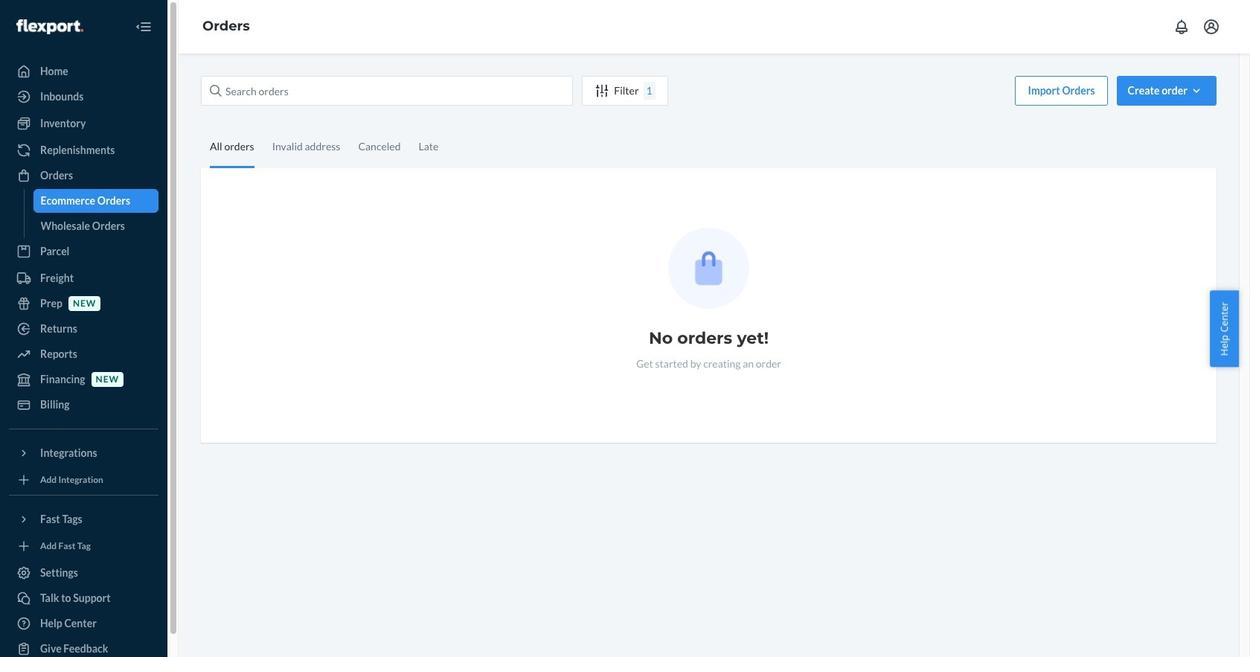 Task type: describe. For each thing, give the bounding box(es) containing it.
open account menu image
[[1203, 18, 1221, 36]]

search image
[[210, 85, 222, 97]]



Task type: locate. For each thing, give the bounding box(es) containing it.
Search orders text field
[[201, 76, 573, 106]]

empty list image
[[668, 228, 750, 309]]

flexport logo image
[[16, 19, 83, 34]]

open notifications image
[[1173, 18, 1191, 36]]

close navigation image
[[135, 18, 153, 36]]



Task type: vqa. For each thing, say whether or not it's contained in the screenshot.
Empty list image
yes



